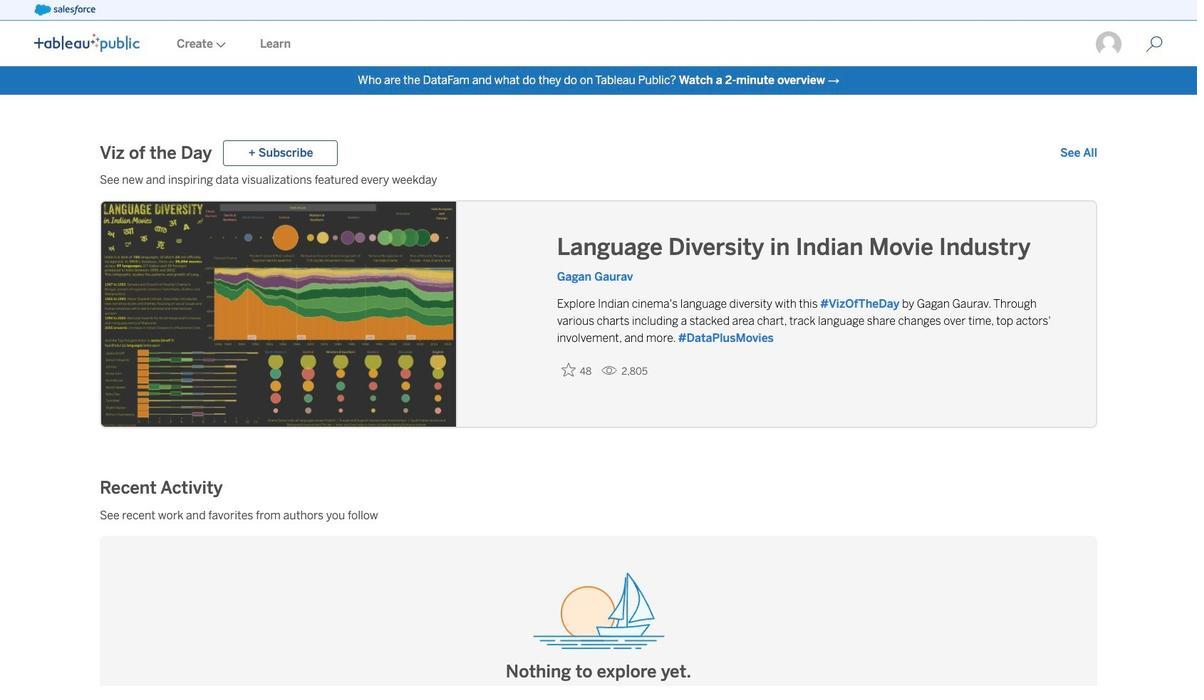 Task type: vqa. For each thing, say whether or not it's contained in the screenshot.
second Add Favorite button from the right
no



Task type: locate. For each thing, give the bounding box(es) containing it.
see recent work and favorites from authors you follow element
[[100, 507, 1097, 524]]

create image
[[213, 42, 226, 48]]

add favorite image
[[561, 363, 576, 377]]

salesforce logo image
[[34, 4, 95, 16]]



Task type: describe. For each thing, give the bounding box(es) containing it.
viz of the day heading
[[100, 142, 212, 165]]

Add Favorite button
[[557, 358, 596, 382]]

recent activity heading
[[100, 476, 223, 499]]

logo image
[[34, 33, 140, 52]]

see all viz of the day element
[[1060, 145, 1097, 162]]

see new and inspiring data visualizations featured every weekday element
[[100, 172, 1097, 189]]

go to search image
[[1129, 36, 1180, 53]]

christina.overa image
[[1095, 30, 1123, 58]]

tableau public viz of the day image
[[101, 202, 458, 430]]



